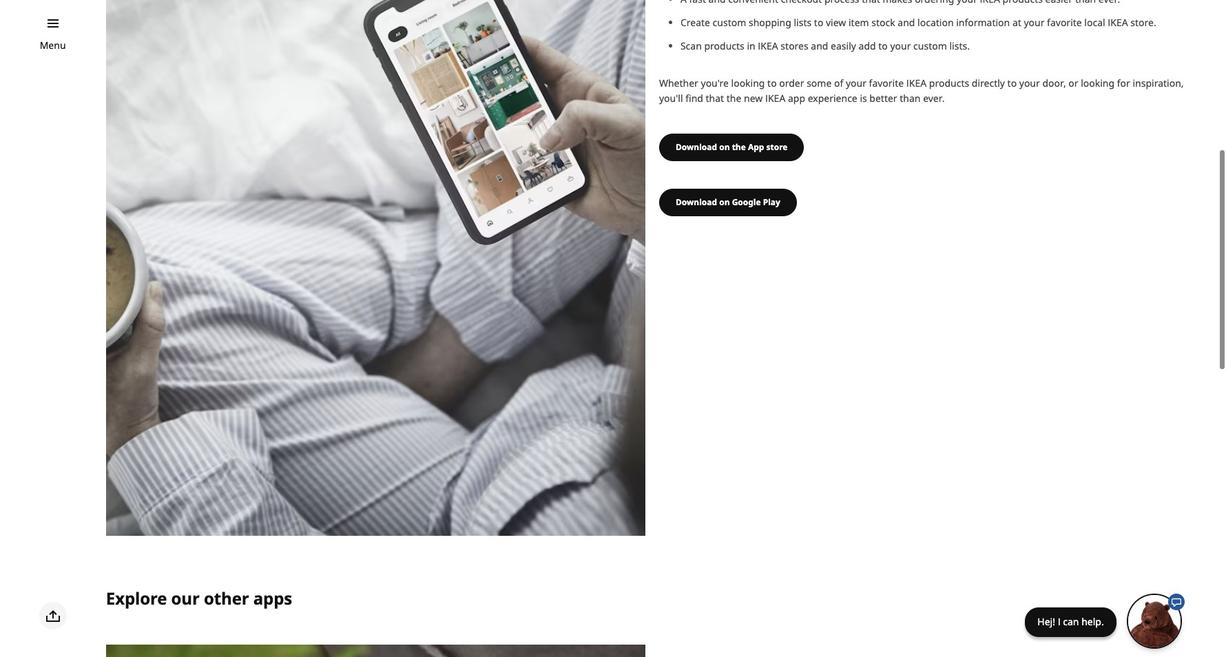 Task type: describe. For each thing, give the bounding box(es) containing it.
hej! i can help. button
[[1026, 594, 1186, 649]]

1 vertical spatial custom
[[914, 39, 948, 52]]

information
[[957, 16, 1011, 29]]

2 looking from the left
[[1082, 76, 1115, 89]]

menu button
[[40, 38, 66, 53]]

inspiration,
[[1133, 76, 1185, 89]]

1 horizontal spatial favorite
[[1048, 16, 1083, 29]]

find
[[686, 91, 704, 104]]

apps
[[253, 587, 292, 610]]

our
[[171, 587, 200, 610]]

on for the
[[720, 141, 730, 153]]

to right directly
[[1008, 76, 1017, 89]]

download on google play button
[[660, 189, 797, 216]]

lists
[[794, 16, 812, 29]]

ikea up than
[[907, 76, 927, 89]]

shopping
[[749, 16, 792, 29]]

at
[[1013, 16, 1022, 29]]

view
[[826, 16, 847, 29]]

a phone on a table with an ikea gateway and remote, and a glass of water. image
[[106, 645, 646, 658]]

stores
[[781, 39, 809, 52]]

directly
[[972, 76, 1006, 89]]

you'll
[[660, 91, 683, 104]]

your down stock
[[891, 39, 912, 52]]

1 looking from the left
[[732, 76, 765, 89]]

app
[[748, 141, 765, 153]]

download for download on the app store
[[676, 141, 718, 153]]

your up is
[[846, 76, 867, 89]]

in
[[747, 39, 756, 52]]

location
[[918, 16, 954, 29]]

0 vertical spatial and
[[898, 16, 916, 29]]

download on the app store
[[676, 141, 788, 153]]

0 horizontal spatial custom
[[713, 16, 747, 29]]

to right add
[[879, 39, 888, 52]]

whether you're looking to order some of your favorite ikea products directly to your door, or looking for inspiration, you'll find that the new ikea app experience is better than ever.
[[660, 76, 1185, 104]]

new
[[744, 91, 763, 104]]

store
[[767, 141, 788, 153]]

order
[[780, 76, 805, 89]]

your right at
[[1025, 16, 1045, 29]]

scan
[[681, 39, 702, 52]]

favorite inside whether you're looking to order some of your favorite ikea products directly to your door, or looking for inspiration, you'll find that the new ikea app experience is better than ever.
[[870, 76, 904, 89]]

to left the order
[[768, 76, 777, 89]]

ikea left app
[[766, 91, 786, 104]]

i
[[1058, 615, 1061, 629]]

on for google
[[720, 196, 730, 208]]

some
[[807, 76, 832, 89]]

than
[[900, 91, 921, 104]]

person holding a phone with an ikea app, sitting with coffee in their hand. image
[[106, 0, 646, 536]]



Task type: vqa. For each thing, say whether or not it's contained in the screenshot.
LIST containing Product details
no



Task type: locate. For each thing, give the bounding box(es) containing it.
favorite left local
[[1048, 16, 1083, 29]]

favorite
[[1048, 16, 1083, 29], [870, 76, 904, 89]]

easily
[[831, 39, 857, 52]]

ikea right in at the top right of the page
[[758, 39, 779, 52]]

ikea
[[1109, 16, 1129, 29], [758, 39, 779, 52], [907, 76, 927, 89], [766, 91, 786, 104]]

1 vertical spatial the
[[732, 141, 746, 153]]

create custom shopping lists to view item stock and location information at your favorite local ikea store.
[[681, 16, 1160, 29]]

2 on from the top
[[720, 196, 730, 208]]

0 vertical spatial on
[[720, 141, 730, 153]]

for
[[1118, 76, 1131, 89]]

and
[[898, 16, 916, 29], [811, 39, 829, 52]]

0 vertical spatial products
[[705, 39, 745, 52]]

lists.
[[950, 39, 970, 52]]

products
[[705, 39, 745, 52], [930, 76, 970, 89]]

explore our other apps
[[106, 587, 292, 610]]

1 horizontal spatial and
[[898, 16, 916, 29]]

item
[[849, 16, 870, 29]]

on left google
[[720, 196, 730, 208]]

is
[[860, 91, 868, 104]]

looking up the new
[[732, 76, 765, 89]]

menu
[[40, 39, 66, 52]]

to right lists
[[815, 16, 824, 29]]

google
[[732, 196, 761, 208]]

on
[[720, 141, 730, 153], [720, 196, 730, 208]]

1 horizontal spatial products
[[930, 76, 970, 89]]

custom down location
[[914, 39, 948, 52]]

the inside button
[[732, 141, 746, 153]]

download
[[676, 141, 718, 153], [676, 196, 718, 208]]

and left easily
[[811, 39, 829, 52]]

can
[[1064, 615, 1080, 629]]

download left google
[[676, 196, 718, 208]]

download for download on google play
[[676, 196, 718, 208]]

1 vertical spatial favorite
[[870, 76, 904, 89]]

0 vertical spatial the
[[727, 91, 742, 104]]

scan products in ikea stores and easily add to your custom lists.
[[681, 39, 970, 52]]

download on the app store button
[[660, 133, 805, 161]]

of
[[835, 76, 844, 89]]

1 vertical spatial download
[[676, 196, 718, 208]]

app
[[788, 91, 806, 104]]

2 download from the top
[[676, 196, 718, 208]]

1 horizontal spatial looking
[[1082, 76, 1115, 89]]

store.
[[1131, 16, 1157, 29]]

0 horizontal spatial and
[[811, 39, 829, 52]]

products inside whether you're looking to order some of your favorite ikea products directly to your door, or looking for inspiration, you'll find that the new ikea app experience is better than ever.
[[930, 76, 970, 89]]

better
[[870, 91, 898, 104]]

0 vertical spatial favorite
[[1048, 16, 1083, 29]]

stock
[[872, 16, 896, 29]]

ikea right local
[[1109, 16, 1129, 29]]

the right that
[[727, 91, 742, 104]]

you're
[[701, 76, 729, 89]]

products up ever.
[[930, 76, 970, 89]]

explore
[[106, 587, 167, 610]]

0 horizontal spatial products
[[705, 39, 745, 52]]

looking
[[732, 76, 765, 89], [1082, 76, 1115, 89]]

your left door,
[[1020, 76, 1041, 89]]

help.
[[1082, 615, 1105, 629]]

0 vertical spatial download
[[676, 141, 718, 153]]

your
[[1025, 16, 1045, 29], [891, 39, 912, 52], [846, 76, 867, 89], [1020, 76, 1041, 89]]

1 download from the top
[[676, 141, 718, 153]]

0 horizontal spatial favorite
[[870, 76, 904, 89]]

door,
[[1043, 76, 1067, 89]]

to
[[815, 16, 824, 29], [879, 39, 888, 52], [768, 76, 777, 89], [1008, 76, 1017, 89]]

custom right create
[[713, 16, 747, 29]]

local
[[1085, 16, 1106, 29]]

hej! i can help.
[[1038, 615, 1105, 629]]

looking right or
[[1082, 76, 1115, 89]]

1 on from the top
[[720, 141, 730, 153]]

1 vertical spatial and
[[811, 39, 829, 52]]

1 vertical spatial products
[[930, 76, 970, 89]]

the left 'app'
[[732, 141, 746, 153]]

products left in at the top right of the page
[[705, 39, 745, 52]]

or
[[1069, 76, 1079, 89]]

create
[[681, 16, 711, 29]]

whether
[[660, 76, 699, 89]]

the
[[727, 91, 742, 104], [732, 141, 746, 153]]

and right stock
[[898, 16, 916, 29]]

experience
[[808, 91, 858, 104]]

hej!
[[1038, 615, 1056, 629]]

the inside whether you're looking to order some of your favorite ikea products directly to your door, or looking for inspiration, you'll find that the new ikea app experience is better than ever.
[[727, 91, 742, 104]]

on left 'app'
[[720, 141, 730, 153]]

other
[[204, 587, 249, 610]]

0 vertical spatial custom
[[713, 16, 747, 29]]

add
[[859, 39, 876, 52]]

custom
[[713, 16, 747, 29], [914, 39, 948, 52]]

that
[[706, 91, 725, 104]]

1 horizontal spatial custom
[[914, 39, 948, 52]]

favorite up better on the top right of the page
[[870, 76, 904, 89]]

play
[[763, 196, 781, 208]]

download on google play
[[676, 196, 781, 208]]

download down 'find'
[[676, 141, 718, 153]]

1 vertical spatial on
[[720, 196, 730, 208]]

0 horizontal spatial looking
[[732, 76, 765, 89]]

ever.
[[924, 91, 945, 104]]



